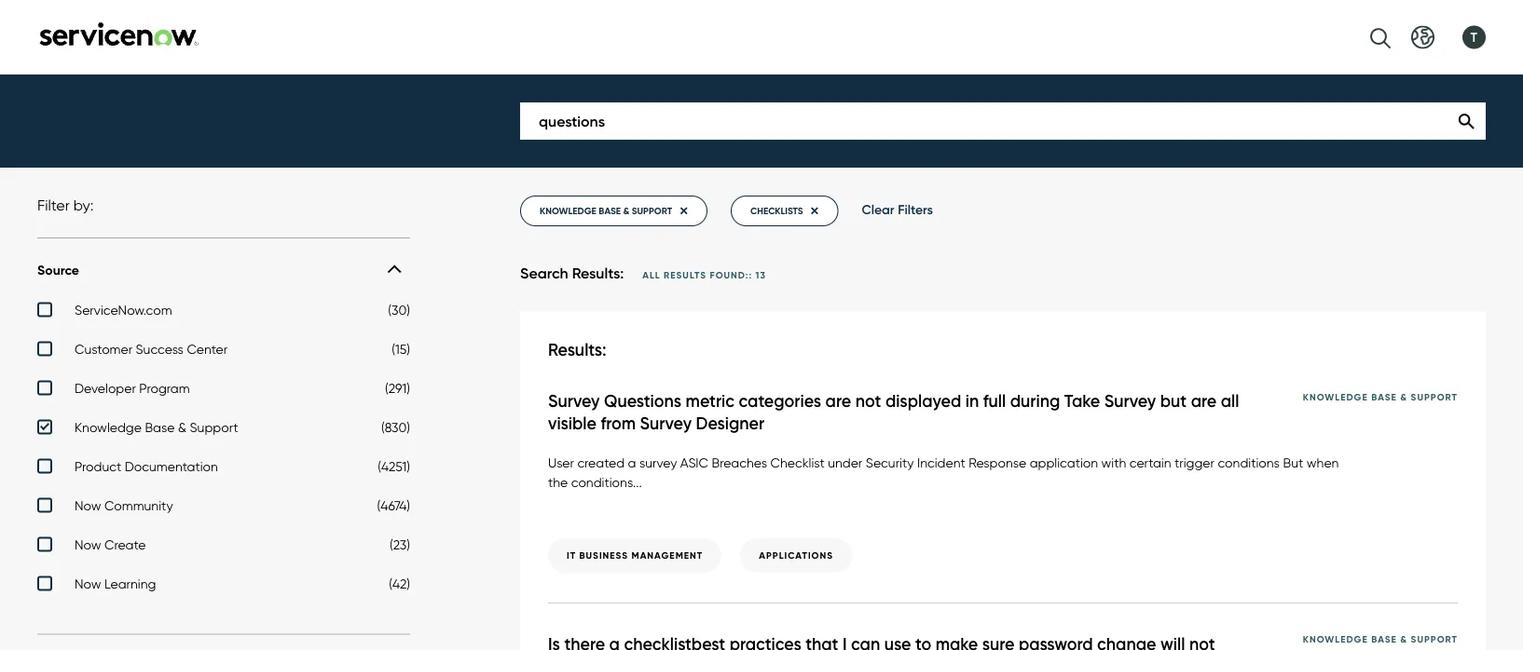 Task type: describe. For each thing, give the bounding box(es) containing it.
source
[[37, 262, 79, 278]]

user created a survey asic breaches checklist under security incident response application with certain trigger conditions but when the conditions...
[[548, 455, 1340, 491]]

now for now community
[[75, 498, 101, 514]]

now community
[[75, 498, 173, 514]]

search
[[520, 264, 569, 283]]

(830)
[[381, 420, 410, 436]]

in
[[966, 391, 979, 412]]

with
[[1102, 455, 1127, 471]]

community
[[104, 498, 173, 514]]

clear filters button
[[862, 202, 934, 218]]

questions
[[604, 391, 682, 412]]

checklist
[[771, 455, 825, 471]]

1 vertical spatial knowledge
[[75, 420, 142, 436]]

user
[[548, 455, 574, 471]]

support
[[632, 205, 673, 217]]

1 horizontal spatial survey
[[640, 413, 692, 434]]

search results:
[[520, 264, 624, 283]]

:
[[749, 270, 753, 282]]

metric
[[686, 391, 735, 412]]

conditions...
[[571, 475, 642, 491]]

applications
[[759, 550, 834, 563]]

(30)
[[388, 302, 410, 318]]

displayed
[[886, 391, 962, 412]]

13
[[756, 270, 767, 282]]

designer
[[696, 413, 765, 434]]

management
[[632, 550, 703, 563]]

2 vertical spatial knowledge base & support
[[1304, 634, 1459, 646]]

application
[[1030, 455, 1099, 471]]

servicenow image
[[37, 22, 201, 46]]

developer
[[75, 381, 136, 397]]

1 vertical spatial results:
[[548, 339, 607, 360]]

program
[[139, 381, 190, 397]]

1 vertical spatial support
[[190, 420, 238, 436]]

but
[[1284, 455, 1304, 471]]

(4674)
[[377, 498, 410, 514]]

response
[[969, 455, 1027, 471]]

documentation
[[125, 459, 218, 475]]

visible
[[548, 413, 597, 434]]

1 vertical spatial knowledge base & support
[[75, 420, 238, 436]]

2 vertical spatial support
[[1412, 634, 1459, 646]]

certain
[[1130, 455, 1172, 471]]

breaches
[[712, 455, 768, 471]]

2 vertical spatial base
[[1372, 634, 1398, 646]]

learning
[[104, 577, 156, 592]]

it
[[567, 550, 576, 563]]

developer program
[[75, 381, 190, 397]]

create
[[104, 537, 146, 553]]

results
[[664, 270, 707, 282]]

now learning
[[75, 577, 156, 592]]

full
[[984, 391, 1006, 412]]

survey
[[640, 455, 677, 471]]

0 vertical spatial support
[[1412, 391, 1459, 403]]

it business management
[[567, 550, 703, 563]]

1 vertical spatial base
[[145, 420, 175, 436]]

filter by:
[[37, 196, 94, 214]]

checklists
[[751, 205, 803, 217]]

2 horizontal spatial survey
[[1105, 391, 1157, 412]]

(23)
[[390, 537, 410, 553]]

security
[[866, 455, 914, 471]]

1 are from the left
[[826, 391, 852, 412]]

by:
[[73, 196, 94, 214]]

now create
[[75, 537, 146, 553]]

product documentation
[[75, 459, 218, 475]]

success
[[136, 342, 184, 357]]

(42)
[[389, 577, 410, 592]]

during
[[1011, 391, 1061, 412]]

0 vertical spatial results:
[[572, 264, 624, 283]]

trigger
[[1175, 455, 1215, 471]]



Task type: vqa. For each thing, say whether or not it's contained in the screenshot.
language selector icon
no



Task type: locate. For each thing, give the bounding box(es) containing it.
from
[[601, 413, 636, 434]]

1 vertical spatial now
[[75, 537, 101, 553]]

&
[[623, 205, 630, 217], [1401, 391, 1408, 403], [178, 420, 187, 436], [1401, 634, 1408, 646]]

customer success center
[[75, 342, 228, 357]]

knowledge base & support
[[1304, 391, 1459, 403], [75, 420, 238, 436], [1304, 634, 1459, 646]]

2 vertical spatial now
[[75, 577, 101, 592]]

are left the all
[[1192, 391, 1217, 412]]

0 horizontal spatial are
[[826, 391, 852, 412]]

product
[[75, 459, 121, 475]]

0 vertical spatial base
[[1372, 391, 1398, 403]]

base
[[599, 205, 621, 217]]

0 vertical spatial knowledge
[[1304, 391, 1369, 403]]

now left learning
[[75, 577, 101, 592]]

business
[[580, 550, 629, 563]]

(4251)
[[378, 459, 410, 475]]

servicenow.com
[[75, 302, 172, 318]]

the
[[548, 475, 568, 491]]

knowledge
[[540, 205, 597, 217]]

results: left all at top
[[572, 264, 624, 283]]

survey questions metric categories are not displayed in full during take survey but are all visible from survey designer link
[[548, 391, 1304, 435]]

center
[[187, 342, 228, 357]]

0 vertical spatial knowledge base & support
[[1304, 391, 1459, 403]]

not
[[856, 391, 882, 412]]

under
[[828, 455, 863, 471]]

1 horizontal spatial are
[[1192, 391, 1217, 412]]

now
[[75, 498, 101, 514], [75, 537, 101, 553], [75, 577, 101, 592]]

3 now from the top
[[75, 577, 101, 592]]

None checkbox
[[37, 342, 410, 362], [37, 498, 410, 519], [37, 342, 410, 362], [37, 498, 410, 519]]

clear filters
[[862, 202, 934, 218]]

incident
[[918, 455, 966, 471]]

survey questions metric categories are not displayed in full during take survey but are all visible from survey designer
[[548, 391, 1240, 434]]

conditions
[[1218, 455, 1280, 471]]

0 horizontal spatial survey
[[548, 391, 600, 412]]

created
[[578, 455, 625, 471]]

knowledge base & support
[[540, 205, 673, 217]]

results: up the visible
[[548, 339, 607, 360]]

2 vertical spatial knowledge
[[1304, 634, 1369, 646]]

a
[[628, 455, 636, 471]]

results:
[[572, 264, 624, 283], [548, 339, 607, 360]]

categories
[[739, 391, 822, 412]]

all results found: : 13
[[643, 270, 767, 282]]

survey left but
[[1105, 391, 1157, 412]]

asic
[[681, 455, 709, 471]]

now for now create
[[75, 537, 101, 553]]

knowledge
[[1304, 391, 1369, 403], [75, 420, 142, 436], [1304, 634, 1369, 646]]

found:
[[710, 270, 749, 282]]

are
[[826, 391, 852, 412], [1192, 391, 1217, 412]]

2 now from the top
[[75, 537, 101, 553]]

Search across ServiceNow text field
[[520, 103, 1487, 140]]

but
[[1161, 391, 1187, 412]]

support
[[1412, 391, 1459, 403], [190, 420, 238, 436], [1412, 634, 1459, 646]]

(15)
[[392, 342, 410, 357]]

2 are from the left
[[1192, 391, 1217, 412]]

survey up the visible
[[548, 391, 600, 412]]

0 vertical spatial now
[[75, 498, 101, 514]]

survey
[[548, 391, 600, 412], [1105, 391, 1157, 412], [640, 413, 692, 434]]

filters
[[898, 202, 934, 218]]

take
[[1065, 391, 1101, 412]]

all
[[643, 270, 661, 282]]

survey down questions
[[640, 413, 692, 434]]

now down the product
[[75, 498, 101, 514]]

base
[[1372, 391, 1398, 403], [145, 420, 175, 436], [1372, 634, 1398, 646]]

None checkbox
[[37, 302, 410, 323], [37, 381, 410, 401], [37, 420, 410, 440], [37, 459, 410, 480], [37, 537, 410, 558], [37, 577, 410, 597], [37, 302, 410, 323], [37, 381, 410, 401], [37, 420, 410, 440], [37, 459, 410, 480], [37, 537, 410, 558], [37, 577, 410, 597]]

now left create
[[75, 537, 101, 553]]

clear
[[862, 202, 895, 218]]

now for now learning
[[75, 577, 101, 592]]

are left the not
[[826, 391, 852, 412]]

when
[[1307, 455, 1340, 471]]

(291)
[[385, 381, 410, 397]]

customer
[[75, 342, 132, 357]]

filter
[[37, 196, 70, 214]]

1 now from the top
[[75, 498, 101, 514]]

all
[[1221, 391, 1240, 412]]



